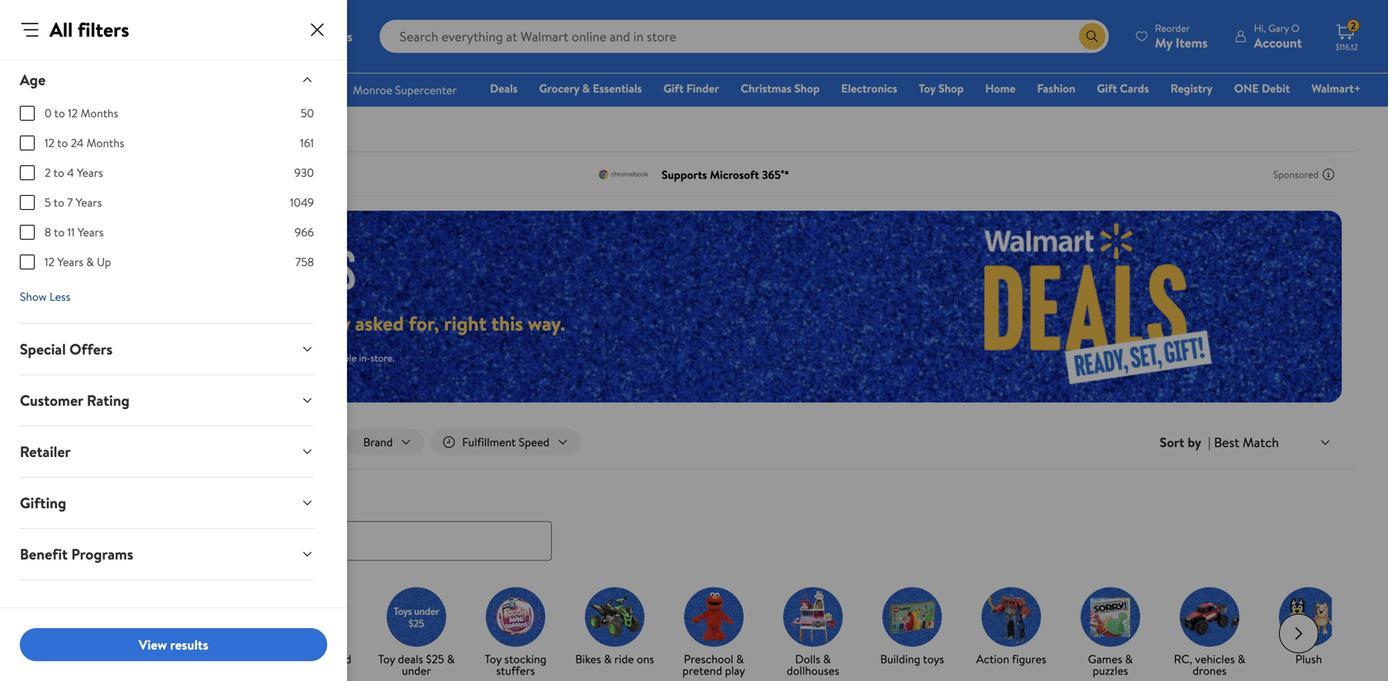 Task type: describe. For each thing, give the bounding box(es) containing it.
age
[[20, 69, 46, 90]]

pretend
[[683, 663, 723, 679]]

toy deals
[[53, 488, 111, 509]]

registry
[[1171, 80, 1213, 96]]

ride-on toys image
[[585, 587, 645, 647]]

rc,
[[1174, 651, 1193, 667]]

preschool toys image
[[684, 587, 744, 647]]

right
[[444, 309, 487, 337]]

view results button
[[20, 628, 327, 661]]

debit
[[1262, 80, 1291, 96]]

gift for gift finder
[[664, 80, 684, 96]]

toy stocking stuffers link
[[473, 587, 559, 680]]

0 to 12 months
[[45, 105, 118, 121]]

less
[[49, 288, 71, 305]]

games & puzzles
[[1089, 651, 1133, 679]]

all filters image
[[58, 436, 84, 449]]

rain
[[163, 351, 179, 365]]

savings
[[121, 309, 183, 337]]

store.
[[371, 351, 395, 365]]

8
[[45, 224, 51, 240]]

next slide for chipmodulewithimages list image
[[1280, 614, 1319, 653]]

toy for toy stocking stuffers
[[485, 651, 502, 667]]

action
[[977, 651, 1010, 667]]

2 for 2 to 4 years
[[45, 164, 51, 181]]

& inside the 'dolls & dollhouses'
[[824, 651, 831, 667]]

top toy brand deals link
[[274, 587, 360, 680]]

& inside "toy deals $25 & under"
[[447, 651, 455, 667]]

action figures link
[[969, 587, 1055, 668]]

stocking
[[505, 651, 547, 667]]

walmart image
[[26, 23, 134, 50]]

years for 2 to 4 years
[[77, 164, 103, 181]]

no
[[148, 351, 161, 365]]

Toy deals search field
[[33, 488, 1356, 561]]

play
[[725, 663, 746, 679]]

rating
[[87, 390, 130, 411]]

puzzles
[[1093, 663, 1129, 679]]

to for 5
[[54, 194, 64, 210]]

offers
[[69, 339, 113, 360]]

building toys
[[881, 651, 944, 667]]

12 years & up
[[45, 254, 111, 270]]

results
[[170, 635, 208, 654]]

12 for years
[[45, 254, 55, 270]]

up
[[97, 254, 111, 270]]

to for 8
[[54, 224, 65, 240]]

|
[[1209, 433, 1211, 451]]

benefit programs
[[20, 544, 133, 565]]

deals inside search box
[[78, 488, 111, 509]]

asked
[[355, 309, 404, 337]]

7
[[67, 194, 73, 210]]

programs
[[71, 544, 133, 565]]

toys
[[53, 122, 75, 138]]

major savings on everything they asked for, right this way.
[[66, 309, 565, 337]]

deals link
[[483, 79, 525, 97]]

all filters dialog
[[0, 0, 347, 681]]

special offers button
[[7, 324, 327, 374]]

dolls
[[795, 651, 821, 667]]

grocery & essentials link
[[532, 79, 650, 97]]

special
[[20, 339, 66, 360]]

shop all deals image
[[89, 587, 149, 647]]

top toy brand deals
[[283, 651, 352, 679]]

checks.
[[182, 351, 213, 365]]

grocery
[[539, 80, 580, 96]]

deals inside "top toy brand deals"
[[305, 663, 330, 679]]

to for 0
[[54, 105, 65, 121]]

building
[[881, 651, 921, 667]]

24
[[71, 135, 84, 151]]

& inside games & puzzles
[[1126, 651, 1133, 667]]

toy
[[304, 651, 320, 667]]

radio-controlled, vehicles and drones image
[[1180, 587, 1240, 647]]

deals inside 'link'
[[127, 651, 153, 667]]

building toys image
[[883, 587, 942, 647]]

toy for toy deals
[[53, 488, 74, 509]]

1049
[[290, 194, 314, 210]]

fashion
[[1038, 80, 1076, 96]]

0
[[45, 105, 52, 121]]

preschool
[[684, 651, 734, 667]]

by for sort
[[1188, 433, 1202, 451]]

toy for toy shop
[[919, 80, 936, 96]]

years for 8 to 11 years
[[78, 224, 104, 240]]

2 to 4 years
[[45, 164, 103, 181]]

toy deals $25 & under
[[378, 651, 455, 679]]

brand
[[323, 651, 352, 667]]

way.
[[528, 309, 565, 337]]

gift finder link
[[656, 79, 727, 97]]

4
[[67, 164, 74, 181]]

select
[[216, 351, 242, 365]]

2 for 2
[[1351, 19, 1357, 33]]

supplies
[[93, 351, 126, 365]]

games & puzzles link
[[1068, 587, 1154, 680]]

deals
[[490, 80, 518, 96]]

$116.12
[[1336, 41, 1358, 52]]

close panel image
[[307, 20, 327, 40]]

12 for to
[[45, 135, 55, 151]]

& inside preschool & pretend play
[[736, 651, 744, 667]]

5 to 7 years
[[45, 194, 102, 210]]

preschool & pretend play
[[683, 651, 746, 679]]

bikes & ride ons link
[[572, 587, 658, 668]]

50
[[301, 105, 314, 121]]

may
[[271, 351, 288, 365]]

toys under 25 dollars image
[[387, 587, 446, 647]]

electronics link
[[834, 79, 905, 97]]

sort by |
[[1160, 433, 1211, 451]]

items
[[245, 351, 268, 365]]

all
[[113, 651, 124, 667]]

rc, vehicles & drones link
[[1167, 587, 1253, 680]]

show less button
[[7, 284, 84, 310]]

0 vertical spatial 12
[[68, 105, 78, 121]]

under
[[402, 663, 431, 679]]



Task type: locate. For each thing, give the bounding box(es) containing it.
customer rating button
[[7, 375, 327, 426]]

2 inside age group
[[45, 164, 51, 181]]

action figures image
[[982, 587, 1041, 647]]

shop by age link
[[175, 587, 261, 668]]

be
[[307, 351, 318, 365]]

0 vertical spatial months
[[81, 105, 118, 121]]

top
[[283, 651, 301, 667]]

all filters
[[50, 16, 129, 43]]

walmart+ link
[[1305, 79, 1369, 97]]

966
[[295, 224, 314, 240]]

deals right 'gifting'
[[78, 488, 111, 509]]

filters
[[78, 16, 129, 43]]

& inside age group
[[86, 254, 94, 270]]

to left 4
[[53, 164, 64, 181]]

& right games
[[1126, 651, 1133, 667]]

age group
[[20, 105, 314, 284]]

toy inside toy stocking stuffers
[[485, 651, 502, 667]]

0 horizontal spatial walmart black friday deals for days image
[[66, 248, 370, 290]]

dollhouses
[[787, 663, 840, 679]]

games and puzzles image
[[1081, 587, 1141, 647]]

building toys link
[[870, 587, 956, 668]]

2 left 4
[[45, 164, 51, 181]]

vehicles
[[1196, 651, 1235, 667]]

& left ride
[[604, 651, 612, 667]]

toy inside "toy deals $25 & under"
[[378, 651, 395, 667]]

they
[[312, 309, 350, 337]]

5
[[45, 194, 51, 210]]

shop
[[795, 80, 820, 96], [939, 80, 964, 96], [86, 651, 111, 667], [188, 651, 213, 667]]

161
[[300, 135, 314, 151]]

1 vertical spatial months
[[87, 135, 124, 151]]

12
[[68, 105, 78, 121], [45, 135, 55, 151], [45, 254, 55, 270]]

fashion link
[[1030, 79, 1083, 97]]

shop by age image
[[188, 587, 248, 647]]

grocery & essentials
[[539, 80, 642, 96]]

home
[[986, 80, 1016, 96]]

Search in Toy deals search field
[[53, 521, 552, 561]]

retailer button
[[7, 427, 327, 477]]

rc, vehicles & drones
[[1174, 651, 1246, 679]]

sponsored
[[1274, 167, 1319, 181]]

by for shop
[[216, 651, 228, 667]]

years down '11'
[[57, 254, 84, 270]]

bikes & ride ons
[[576, 651, 654, 667]]

12 up toys
[[68, 105, 78, 121]]

christmas shop
[[741, 80, 820, 96]]

years for 5 to 7 years
[[76, 194, 102, 210]]

gift cards
[[1097, 80, 1150, 96]]

gift inside "link"
[[664, 80, 684, 96]]

0 vertical spatial by
[[1188, 433, 1202, 451]]

shop all deals
[[86, 651, 153, 667]]

gift cards link
[[1090, 79, 1157, 97]]

& right dolls
[[824, 651, 831, 667]]

sort
[[1160, 433, 1185, 451]]

to left 7
[[54, 194, 64, 210]]

home link
[[978, 79, 1023, 97]]

shop inside 'link'
[[86, 651, 111, 667]]

on
[[188, 309, 210, 337]]

sort and filter section element
[[33, 416, 1356, 469]]

major
[[66, 309, 116, 337]]

deals left $25
[[398, 651, 423, 667]]

1 vertical spatial 12
[[45, 135, 55, 151]]

not
[[290, 351, 305, 365]]

& inside rc, vehicles & drones
[[1238, 651, 1246, 667]]

dolls and dollhouses image
[[784, 587, 843, 647]]

gift left cards
[[1097, 80, 1118, 96]]

0 horizontal spatial by
[[216, 651, 228, 667]]

gift
[[664, 80, 684, 96], [1097, 80, 1118, 96]]

years right 7
[[76, 194, 102, 210]]

everything
[[215, 309, 308, 337]]

months up 12 to 24 months
[[81, 105, 118, 121]]

preschool & pretend play link
[[671, 587, 757, 680]]

months for 12 to 24 months
[[87, 135, 124, 151]]

1 horizontal spatial 2
[[1351, 19, 1357, 33]]

to right 8
[[54, 224, 65, 240]]

top toy brand deals image
[[288, 587, 347, 647]]

electronics
[[842, 80, 898, 96]]

deals inside "toy deals $25 & under"
[[398, 651, 423, 667]]

toy down retailer
[[53, 488, 74, 509]]

gift left finder
[[664, 80, 684, 96]]

show less
[[20, 288, 71, 305]]

None checkbox
[[20, 106, 35, 121], [20, 136, 35, 150], [20, 195, 35, 210], [20, 225, 35, 240], [20, 106, 35, 121], [20, 136, 35, 150], [20, 195, 35, 210], [20, 225, 35, 240]]

2 gift from the left
[[1097, 80, 1118, 96]]

plush toys image
[[1280, 587, 1339, 647]]

& right $25
[[447, 651, 455, 667]]

dolls & dollhouses link
[[770, 587, 856, 680]]

by inside sort and filter section element
[[1188, 433, 1202, 451]]

cards
[[1120, 80, 1150, 96]]

toy shop link
[[912, 79, 972, 97]]

months for 0 to 12 months
[[81, 105, 118, 121]]

& right grocery
[[582, 80, 590, 96]]

to for 2
[[53, 164, 64, 181]]

2 up $116.12
[[1351, 19, 1357, 33]]

1 horizontal spatial walmart black friday deals for days image
[[870, 211, 1342, 403]]

walmart black friday deals for days image
[[870, 211, 1342, 403], [66, 248, 370, 290]]

to left 24
[[57, 135, 68, 151]]

1 gift from the left
[[664, 80, 684, 96]]

years right 4
[[77, 164, 103, 181]]

for,
[[409, 309, 439, 337]]

2 vertical spatial 12
[[45, 254, 55, 270]]

finder
[[687, 80, 719, 96]]

& right preschool
[[736, 651, 744, 667]]

& left up at the left of page
[[86, 254, 94, 270]]

this
[[491, 309, 523, 337]]

gift for gift cards
[[1097, 80, 1118, 96]]

758
[[295, 254, 314, 270]]

1 horizontal spatial gift
[[1097, 80, 1118, 96]]

action figures
[[977, 651, 1047, 667]]

in-
[[359, 351, 371, 365]]

shop all deals link
[[76, 587, 162, 668]]

11
[[67, 224, 75, 240]]

toy left under
[[378, 651, 395, 667]]

gifting
[[20, 493, 66, 513]]

shop by age
[[188, 651, 248, 667]]

1 vertical spatial 2
[[45, 164, 51, 181]]

Search search field
[[380, 20, 1109, 53]]

while
[[66, 351, 90, 365]]

12 left 24
[[45, 135, 55, 151]]

to right 0
[[54, 105, 65, 121]]

toy stocking stuffers image
[[486, 587, 546, 647]]

to for 12
[[57, 135, 68, 151]]

customer
[[20, 390, 83, 411]]

walmart+
[[1312, 80, 1361, 96]]

benefit programs button
[[7, 529, 327, 579]]

age button
[[7, 55, 327, 105]]

12 to 24 months
[[45, 135, 124, 151]]

toy right electronics
[[919, 80, 936, 96]]

available
[[320, 351, 357, 365]]

by left age
[[216, 651, 228, 667]]

0 horizontal spatial 2
[[45, 164, 51, 181]]

& right vehicles
[[1238, 651, 1246, 667]]

1 vertical spatial by
[[216, 651, 228, 667]]

years
[[77, 164, 103, 181], [76, 194, 102, 210], [78, 224, 104, 240], [57, 254, 84, 270]]

essentials
[[593, 80, 642, 96]]

retailer
[[20, 441, 71, 462]]

deals right top
[[305, 663, 330, 679]]

deals right all
[[127, 651, 153, 667]]

toy for toy deals $25 & under
[[378, 651, 395, 667]]

months right 24
[[87, 135, 124, 151]]

0 horizontal spatial gift
[[664, 80, 684, 96]]

None checkbox
[[20, 165, 35, 180], [20, 255, 35, 269], [20, 165, 35, 180], [20, 255, 35, 269]]

12 down 8
[[45, 254, 55, 270]]

Walmart Site-Wide search field
[[380, 20, 1109, 53]]

toy inside search box
[[53, 488, 74, 509]]

1 horizontal spatial by
[[1188, 433, 1202, 451]]

figures
[[1012, 651, 1047, 667]]

0 vertical spatial 2
[[1351, 19, 1357, 33]]

deals
[[78, 488, 111, 509], [127, 651, 153, 667], [398, 651, 423, 667], [305, 663, 330, 679]]

age
[[230, 651, 248, 667]]

by left | in the bottom of the page
[[1188, 433, 1202, 451]]

years right '11'
[[78, 224, 104, 240]]

ons
[[637, 651, 654, 667]]

one
[[1235, 80, 1259, 96]]

ride
[[615, 651, 634, 667]]

toy left stocking
[[485, 651, 502, 667]]

christmas
[[741, 80, 792, 96]]

show
[[20, 288, 47, 305]]



Task type: vqa. For each thing, say whether or not it's contained in the screenshot.
Gifting 'dropdown button'
yes



